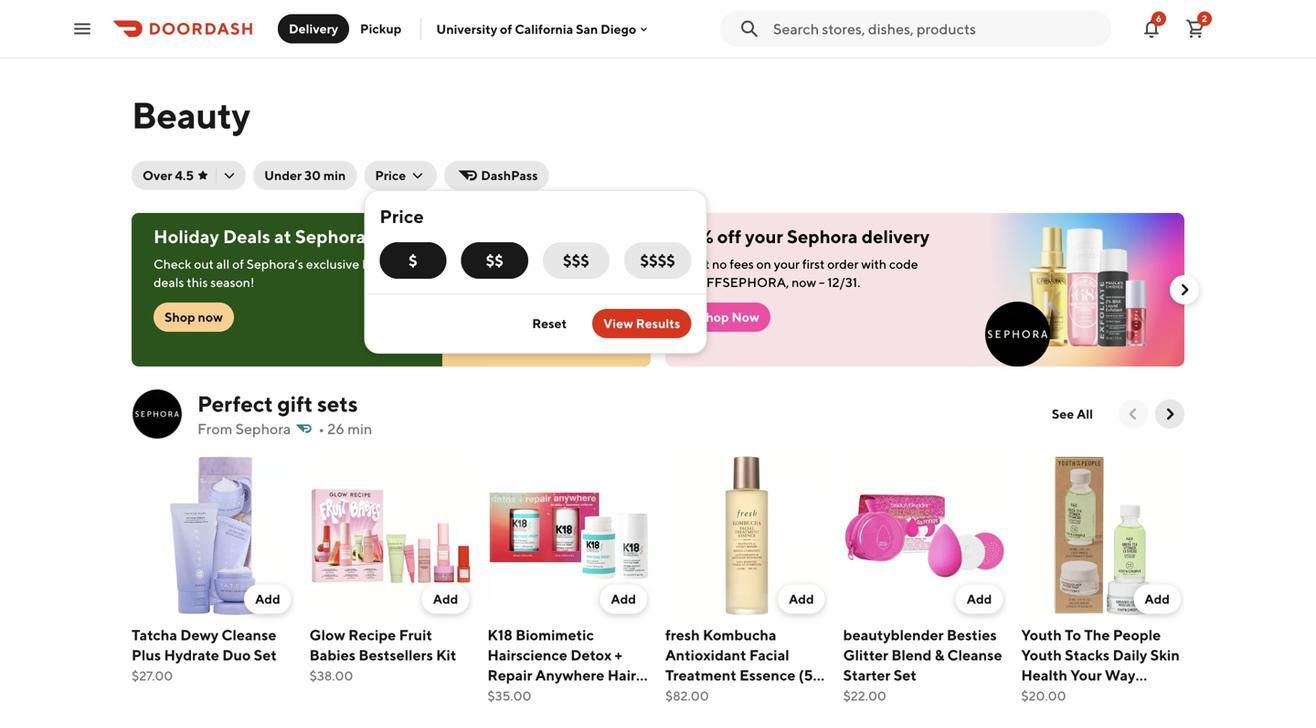Task type: vqa. For each thing, say whether or not it's contained in the screenshot.
the Adjust Pin button
no



Task type: describe. For each thing, give the bounding box(es) containing it.
perfect gift sets
[[198, 391, 358, 417]]

• 26 min
[[319, 420, 372, 438]]

fresh kombucha antioxidant facial treatment essence (5 oz)
[[666, 627, 814, 704]]

starter
[[844, 667, 891, 684]]

k18
[[488, 627, 513, 644]]

dashpass button
[[445, 161, 549, 190]]

tatcha
[[132, 627, 177, 644]]

cream
[[1098, 687, 1143, 704]]

tatcha dewy cleanse plus hydrate duo set $27.00
[[132, 627, 277, 684]]

5offsephora,
[[688, 275, 790, 290]]

over 4.5
[[143, 168, 194, 183]]

order
[[828, 257, 859, 272]]

recipe
[[349, 627, 396, 644]]

pores
[[1022, 707, 1061, 712]]

add for tatcha dewy cleanse plus hydrate duo set
[[255, 592, 280, 607]]

biomimetic
[[516, 627, 594, 644]]

san
[[576, 21, 598, 36]]

view results
[[604, 316, 681, 331]]

$20.00
[[1022, 689, 1067, 704]]

price button
[[364, 161, 437, 190]]

30
[[305, 168, 321, 183]]

1 vertical spatial price
[[380, 206, 424, 227]]

shop now button
[[688, 303, 771, 332]]

for
[[1146, 687, 1166, 704]]

now
[[732, 310, 760, 325]]

the
[[1085, 627, 1111, 644]]

1 vertical spatial next button of carousel image
[[1161, 405, 1180, 423]]

results
[[636, 316, 681, 331]]

and
[[1064, 707, 1089, 712]]

under
[[264, 168, 302, 183]]

6
[[1157, 13, 1162, 24]]

now inside button
[[198, 310, 223, 325]]

add for youth to the people youth stacks daily skin health your way cleanser & cream for pores and oilines
[[1145, 592, 1171, 607]]

duo
[[222, 647, 251, 664]]

1 vertical spatial your
[[774, 257, 800, 272]]

$35.00
[[488, 689, 532, 704]]

care
[[488, 687, 520, 704]]

add for k18 biomimetic hairscience detox + repair anywhere hair care set
[[611, 592, 637, 607]]

daily
[[1113, 647, 1148, 664]]

from sephora
[[198, 420, 291, 438]]

$
[[409, 252, 418, 269]]

youth to the people youth stacks daily skin health your way cleanser & cream for pores and oilines
[[1022, 627, 1181, 712]]

shop now
[[165, 310, 223, 325]]

min for • 26 min
[[348, 420, 372, 438]]

dashpass
[[481, 168, 538, 183]]

deals
[[154, 275, 184, 290]]

glitter
[[844, 647, 889, 664]]

3 items, open order cart image
[[1185, 18, 1207, 40]]

2 youth from the top
[[1022, 647, 1063, 664]]

california
[[515, 21, 574, 36]]

shop now button
[[154, 303, 234, 332]]

glow recipe fruit babies bestsellers kit image
[[310, 455, 473, 618]]

kombucha
[[703, 627, 777, 644]]

at
[[274, 226, 292, 247]]

sets
[[317, 391, 358, 417]]

+
[[615, 647, 623, 664]]

reset
[[532, 316, 567, 331]]

add for glow recipe fruit babies bestsellers kit
[[433, 592, 458, 607]]

2
[[1203, 13, 1208, 24]]

1 horizontal spatial holiday
[[362, 257, 407, 272]]

of inside holiday deals at sephora check out all of sephora's exclusive holiday deals this season!
[[232, 257, 244, 272]]

delivery button
[[278, 14, 349, 43]]

perfect
[[198, 391, 273, 417]]

see
[[1053, 407, 1075, 422]]

bestsellers
[[359, 647, 433, 664]]

$$$ button
[[543, 242, 610, 279]]

5% off your sephora delivery get no fees on your first order with code 5offsephora, now – 12/31.
[[688, 226, 930, 290]]

all
[[216, 257, 230, 272]]

view results button
[[593, 309, 692, 338]]

fruit
[[399, 627, 433, 644]]

previous button of carousel image
[[1125, 405, 1143, 423]]

beautyblender besties glitter blend & cleanse starter set $22.00
[[844, 627, 1003, 704]]

delivery
[[862, 226, 930, 247]]

delivery
[[289, 21, 338, 36]]

$38.00
[[310, 669, 353, 684]]

over 4.5 button
[[132, 161, 246, 190]]

shop for 5%
[[699, 310, 730, 325]]

diego
[[601, 21, 637, 36]]

26
[[328, 420, 345, 438]]

$$$
[[563, 252, 590, 269]]

way
[[1106, 667, 1136, 684]]

oz)
[[666, 687, 687, 704]]

kit
[[436, 647, 457, 664]]

glow recipe fruit babies bestsellers kit $38.00
[[310, 627, 457, 684]]

add for fresh kombucha antioxidant facial treatment essence (5 oz)
[[789, 592, 815, 607]]

sephora for at
[[295, 226, 366, 247]]



Task type: locate. For each thing, give the bounding box(es) containing it.
holiday deals at sephora check out all of sephora's exclusive holiday deals this season!
[[154, 226, 407, 290]]

2 horizontal spatial sephora
[[787, 226, 858, 247]]

1 shop from the left
[[165, 310, 195, 325]]

now down this at the left of page
[[198, 310, 223, 325]]

now inside 5% off your sephora delivery get no fees on your first order with code 5offsephora, now – 12/31.
[[792, 275, 817, 290]]

1 youth from the top
[[1022, 627, 1063, 644]]

0 horizontal spatial sephora
[[236, 420, 291, 438]]

0 horizontal spatial holiday
[[154, 226, 219, 247]]

shop inside shop now button
[[165, 310, 195, 325]]

0 vertical spatial youth
[[1022, 627, 1063, 644]]

shop for holiday
[[165, 310, 195, 325]]

repair
[[488, 667, 533, 684]]

treatment
[[666, 667, 737, 684]]

1 horizontal spatial now
[[792, 275, 817, 290]]

1 vertical spatial youth
[[1022, 647, 1063, 664]]

&
[[935, 647, 945, 664], [1085, 687, 1095, 704]]

min
[[324, 168, 346, 183], [348, 420, 372, 438]]

price inside button
[[375, 168, 406, 183]]

university of california san diego button
[[437, 21, 651, 36]]

sephora down perfect gift sets
[[236, 420, 291, 438]]

beauty
[[132, 93, 250, 137]]

open menu image
[[71, 18, 93, 40]]

cleanse inside beautyblender besties glitter blend & cleanse starter set $22.00
[[948, 647, 1003, 664]]

& right blend
[[935, 647, 945, 664]]

your right the on
[[774, 257, 800, 272]]

shop
[[165, 310, 195, 325], [699, 310, 730, 325]]

see all link
[[1042, 400, 1105, 429]]

facial
[[750, 647, 790, 664]]

4 add from the left
[[789, 592, 815, 607]]

babies
[[310, 647, 356, 664]]

exclusive
[[306, 257, 360, 272]]

min for under 30 min
[[324, 168, 346, 183]]

$$$$
[[641, 252, 676, 269]]

holiday left $
[[362, 257, 407, 272]]

$$ button
[[461, 242, 528, 279]]

next button of carousel image
[[1176, 281, 1194, 299], [1161, 405, 1180, 423]]

this
[[187, 275, 208, 290]]

dewy
[[180, 627, 219, 644]]

to
[[1066, 627, 1082, 644]]

add up + in the bottom of the page
[[611, 592, 637, 607]]

shop now
[[699, 310, 760, 325]]

notification bell image
[[1141, 18, 1163, 40]]

pickup button
[[349, 14, 413, 43]]

0 horizontal spatial shop
[[165, 310, 195, 325]]

holiday up check
[[154, 226, 219, 247]]

cleanse
[[222, 627, 277, 644], [948, 647, 1003, 664]]

1 horizontal spatial set
[[523, 687, 546, 704]]

1 horizontal spatial sephora
[[295, 226, 366, 247]]

add button
[[244, 585, 291, 614], [244, 585, 291, 614], [422, 585, 469, 614], [422, 585, 469, 614], [600, 585, 647, 614], [600, 585, 647, 614], [778, 585, 826, 614], [778, 585, 826, 614], [956, 585, 1004, 614], [956, 585, 1004, 614], [1134, 585, 1182, 614], [1134, 585, 1182, 614]]

reset button
[[522, 309, 578, 338]]

& up and
[[1085, 687, 1095, 704]]

0 horizontal spatial min
[[324, 168, 346, 183]]

fresh kombucha antioxidant facial treatment essence (5 oz) image
[[666, 455, 829, 618]]

0 vertical spatial cleanse
[[222, 627, 277, 644]]

min right 26
[[348, 420, 372, 438]]

•
[[319, 420, 325, 438]]

0 horizontal spatial &
[[935, 647, 945, 664]]

detox
[[571, 647, 612, 664]]

set inside k18 biomimetic hairscience detox + repair anywhere hair care set
[[523, 687, 546, 704]]

1 vertical spatial &
[[1085, 687, 1095, 704]]

set right "care"
[[523, 687, 546, 704]]

Store search: begin typing to search for stores available on DoorDash text field
[[774, 19, 1101, 39]]

0 horizontal spatial set
[[254, 647, 277, 664]]

skin
[[1151, 647, 1181, 664]]

view
[[604, 316, 634, 331]]

12/31.
[[828, 275, 861, 290]]

hair
[[608, 667, 637, 684]]

0 horizontal spatial cleanse
[[222, 627, 277, 644]]

1 vertical spatial set
[[894, 667, 917, 684]]

sephora for your
[[787, 226, 858, 247]]

all
[[1077, 407, 1094, 422]]

over
[[143, 168, 172, 183]]

0 vertical spatial next button of carousel image
[[1176, 281, 1194, 299]]

2 shop from the left
[[699, 310, 730, 325]]

holiday
[[154, 226, 219, 247], [362, 257, 407, 272]]

price down price button
[[380, 206, 424, 227]]

0 horizontal spatial now
[[198, 310, 223, 325]]

university of california san diego
[[437, 21, 637, 36]]

0 vertical spatial of
[[500, 21, 512, 36]]

1 horizontal spatial min
[[348, 420, 372, 438]]

0 vertical spatial holiday
[[154, 226, 219, 247]]

0 horizontal spatial of
[[232, 257, 244, 272]]

get
[[688, 257, 710, 272]]

2 vertical spatial set
[[523, 687, 546, 704]]

0 vertical spatial &
[[935, 647, 945, 664]]

shop down deals
[[165, 310, 195, 325]]

besties
[[947, 627, 997, 644]]

1 vertical spatial now
[[198, 310, 223, 325]]

add up facial
[[789, 592, 815, 607]]

add up tatcha dewy cleanse plus hydrate duo set $27.00
[[255, 592, 280, 607]]

your up the on
[[746, 226, 784, 247]]

glow
[[310, 627, 346, 644]]

2 button
[[1178, 11, 1215, 47]]

1 horizontal spatial cleanse
[[948, 647, 1003, 664]]

add for beautyblender besties glitter blend & cleanse starter set
[[967, 592, 993, 607]]

6 add from the left
[[1145, 592, 1171, 607]]

gift
[[278, 391, 313, 417]]

add up kit
[[433, 592, 458, 607]]

no
[[713, 257, 728, 272]]

health
[[1022, 667, 1068, 684]]

set
[[254, 647, 277, 664], [894, 667, 917, 684], [523, 687, 546, 704]]

code
[[890, 257, 919, 272]]

0 vertical spatial now
[[792, 275, 817, 290]]

hairscience
[[488, 647, 568, 664]]

shop inside shop now button
[[699, 310, 730, 325]]

university
[[437, 21, 498, 36]]

essence
[[740, 667, 796, 684]]

anywhere
[[536, 667, 605, 684]]

your
[[1071, 667, 1103, 684]]

of right all
[[232, 257, 244, 272]]

1 add from the left
[[255, 592, 280, 607]]

1 vertical spatial holiday
[[362, 257, 407, 272]]

1 horizontal spatial of
[[500, 21, 512, 36]]

youth
[[1022, 627, 1063, 644], [1022, 647, 1063, 664]]

fees
[[730, 257, 754, 272]]

k18 biomimetic hairscience detox + repair anywhere hair care set image
[[488, 455, 651, 618]]

of left "california"
[[500, 21, 512, 36]]

your
[[746, 226, 784, 247], [774, 257, 800, 272]]

sephora up exclusive
[[295, 226, 366, 247]]

0 vertical spatial min
[[324, 168, 346, 183]]

& inside the 'youth to the people youth stacks daily skin health your way cleanser & cream for pores and oilines'
[[1085, 687, 1095, 704]]

plus
[[132, 647, 161, 664]]

cleanse inside tatcha dewy cleanse plus hydrate duo set $27.00
[[222, 627, 277, 644]]

youth left to at the bottom of the page
[[1022, 627, 1063, 644]]

2 horizontal spatial set
[[894, 667, 917, 684]]

k18 biomimetic hairscience detox + repair anywhere hair care set
[[488, 627, 637, 704]]

pickup
[[360, 21, 402, 36]]

youth up the health
[[1022, 647, 1063, 664]]

beautyblender besties glitter blend & cleanse starter set image
[[844, 455, 1007, 618]]

min right 30
[[324, 168, 346, 183]]

stacks
[[1066, 647, 1110, 664]]

add up besties
[[967, 592, 993, 607]]

cleanse up duo
[[222, 627, 277, 644]]

0 vertical spatial set
[[254, 647, 277, 664]]

now left –
[[792, 275, 817, 290]]

3 add from the left
[[611, 592, 637, 607]]

set inside beautyblender besties glitter blend & cleanse starter set $22.00
[[894, 667, 917, 684]]

1 vertical spatial of
[[232, 257, 244, 272]]

$$$$ button
[[625, 242, 692, 279]]

1 vertical spatial cleanse
[[948, 647, 1003, 664]]

1 vertical spatial min
[[348, 420, 372, 438]]

tatcha dewy cleanse plus hydrate duo set image
[[132, 455, 295, 618]]

sephora inside holiday deals at sephora check out all of sephora's exclusive holiday deals this season!
[[295, 226, 366, 247]]

1 horizontal spatial &
[[1085, 687, 1095, 704]]

& inside beautyblender besties glitter blend & cleanse starter set $22.00
[[935, 647, 945, 664]]

set right duo
[[254, 647, 277, 664]]

beautyblender
[[844, 627, 944, 644]]

cleanse down besties
[[948, 647, 1003, 664]]

$22.00
[[844, 689, 887, 704]]

4.5
[[175, 168, 194, 183]]

price right 30
[[375, 168, 406, 183]]

sephora's
[[247, 257, 304, 272]]

check
[[154, 257, 192, 272]]

0 vertical spatial your
[[746, 226, 784, 247]]

set down blend
[[894, 667, 917, 684]]

sephora inside 5% off your sephora delivery get no fees on your first order with code 5offsephora, now – 12/31.
[[787, 226, 858, 247]]

off
[[718, 226, 742, 247]]

0 vertical spatial price
[[375, 168, 406, 183]]

min inside button
[[324, 168, 346, 183]]

season!
[[211, 275, 255, 290]]

set inside tatcha dewy cleanse plus hydrate duo set $27.00
[[254, 647, 277, 664]]

first
[[803, 257, 825, 272]]

sephora up first
[[787, 226, 858, 247]]

1 horizontal spatial shop
[[699, 310, 730, 325]]

fresh
[[666, 627, 700, 644]]

5 add from the left
[[967, 592, 993, 607]]

youth to the people youth stacks daily skin health your way cleanser & cream for pores and oiliness (2 ct) image
[[1022, 455, 1185, 618]]

out
[[194, 257, 214, 272]]

now
[[792, 275, 817, 290], [198, 310, 223, 325]]

add up people
[[1145, 592, 1171, 607]]

shop left now
[[699, 310, 730, 325]]

2 add from the left
[[433, 592, 458, 607]]

$ button
[[380, 242, 447, 279]]



